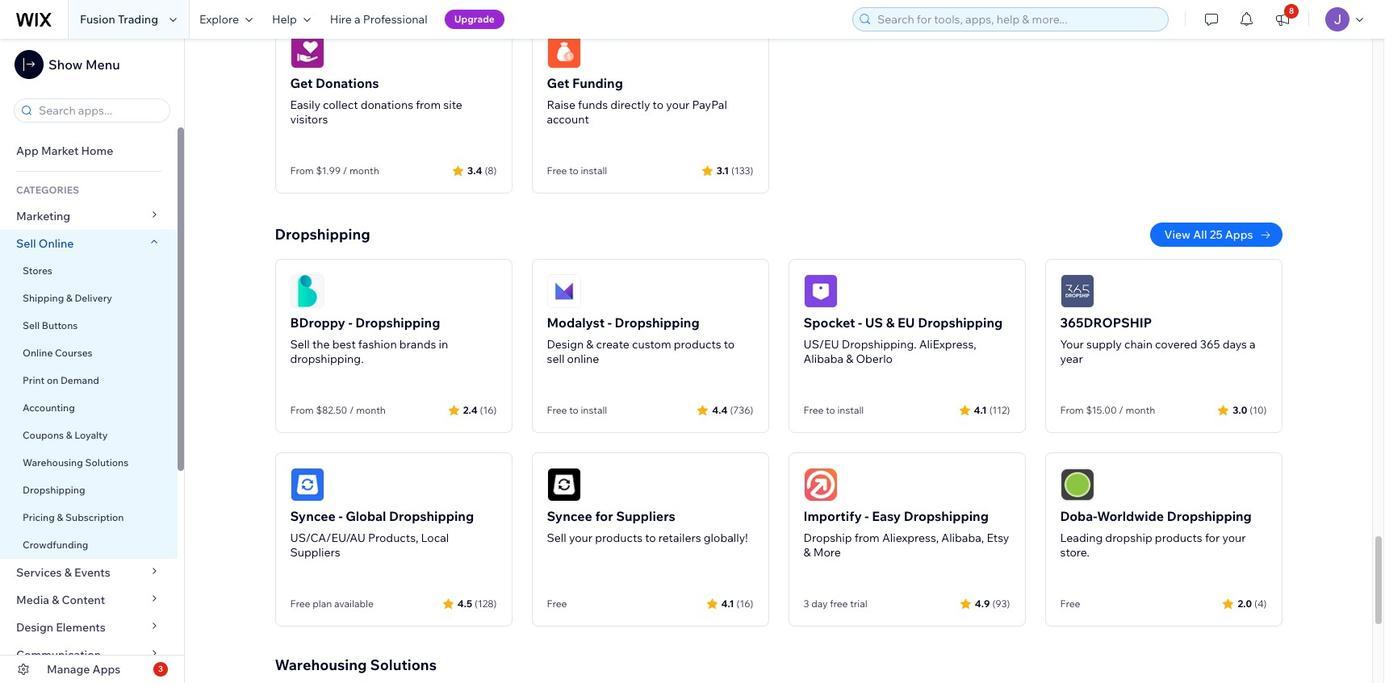 Task type: describe. For each thing, give the bounding box(es) containing it.
professional
[[363, 12, 428, 27]]

bdroppy - dropshipping sell the best fashion brands in dropshipping.
[[290, 315, 448, 367]]

paypal
[[692, 98, 728, 112]]

coupons
[[23, 430, 64, 442]]

2.4 (16)
[[463, 404, 497, 416]]

products for syncee for suppliers
[[595, 531, 643, 546]]

& right media in the left of the page
[[52, 594, 59, 608]]

best
[[332, 338, 356, 352]]

courses
[[55, 347, 92, 359]]

raise
[[547, 98, 576, 112]]

syncee - global dropshipping us/ca/eu/au products, local suppliers
[[290, 509, 474, 560]]

2.4
[[463, 404, 478, 416]]

dropshipping inside modalyst - dropshipping design & create custom products to sell online
[[615, 315, 700, 331]]

free for get funding
[[547, 165, 567, 177]]

4.1 for spocket - us & eu dropshipping
[[974, 404, 987, 416]]

from for easily
[[290, 165, 314, 177]]

suppliers inside the syncee for suppliers sell your products to retailers globally!
[[616, 509, 676, 525]]

4.9
[[975, 598, 990, 610]]

us
[[865, 315, 883, 331]]

collect
[[323, 98, 358, 112]]

dropshipping.
[[290, 352, 364, 367]]

modalyst - dropshipping logo image
[[547, 275, 581, 308]]

your inside the syncee for suppliers sell your products to retailers globally!
[[569, 531, 593, 546]]

fusion
[[80, 12, 115, 27]]

get donations logo image
[[290, 35, 324, 69]]

hire
[[330, 12, 352, 27]]

create
[[596, 338, 630, 352]]

spocket - us & eu dropshipping logo image
[[804, 275, 838, 308]]

sell inside the syncee for suppliers sell your products to retailers globally!
[[547, 531, 567, 546]]

view all 25 apps
[[1165, 228, 1254, 242]]

to down online
[[569, 405, 579, 417]]

& left oberlo
[[846, 352, 854, 367]]

oberlo
[[856, 352, 893, 367]]

etsy
[[987, 531, 1010, 546]]

communication
[[16, 648, 104, 663]]

3 for 3 day free trial
[[804, 598, 810, 610]]

bdroppy - dropshipping logo image
[[290, 275, 324, 308]]

doba-worldwide dropshipping logo image
[[1061, 468, 1095, 502]]

warehousing solutions inside sidebar element
[[23, 457, 129, 469]]

dropshipping inside bdroppy - dropshipping sell the best fashion brands in dropshipping.
[[355, 315, 440, 331]]

syncee for syncee for suppliers
[[547, 509, 593, 525]]

show
[[48, 57, 83, 73]]

sell
[[547, 352, 565, 367]]

3.1
[[717, 164, 729, 176]]

to down account
[[569, 165, 579, 177]]

(8)
[[485, 164, 497, 176]]

to inside modalyst - dropshipping design & create custom products to sell online
[[724, 338, 735, 352]]

plan
[[313, 598, 332, 610]]

visitors
[[290, 112, 328, 127]]

importify - easy dropshipping logo image
[[804, 468, 838, 502]]

& inside modalyst - dropshipping design & create custom products to sell online
[[587, 338, 594, 352]]

get for get funding
[[547, 75, 570, 91]]

online courses
[[23, 347, 92, 359]]

worldwide
[[1098, 509, 1165, 525]]

365dropship your supply chain covered 365 days a year
[[1061, 315, 1256, 367]]

4.1 (16)
[[722, 598, 754, 610]]

accounting link
[[0, 395, 178, 422]]

(16) for syncee for suppliers
[[737, 598, 754, 610]]

month for supply
[[1126, 405, 1156, 417]]

products inside modalyst - dropshipping design & create custom products to sell online
[[674, 338, 722, 352]]

free right (128)
[[547, 598, 567, 610]]

shipping & delivery
[[23, 292, 112, 304]]

donations
[[316, 75, 379, 91]]

3 day free trial
[[804, 598, 868, 610]]

stores
[[23, 265, 52, 277]]

dropshipping inside the spocket - us & eu dropshipping us/eu dropshipping. aliexpress, alibaba & oberlo
[[918, 315, 1003, 331]]

for inside the syncee for suppliers sell your products to retailers globally!
[[595, 509, 613, 525]]

brands
[[400, 338, 436, 352]]

print
[[23, 375, 45, 387]]

free to install for funds
[[547, 165, 608, 177]]

help
[[272, 12, 297, 27]]

- for modalyst
[[608, 315, 612, 331]]

events
[[74, 566, 110, 581]]

free for syncee - global dropshipping
[[290, 598, 310, 610]]

3.1 (133)
[[717, 164, 754, 176]]

coupons & loyalty
[[23, 430, 108, 442]]

2.0
[[1238, 598, 1252, 610]]

app market home link
[[0, 137, 178, 165]]

365dropship
[[1061, 315, 1152, 331]]

$1.99
[[316, 165, 341, 177]]

free for modalyst - dropshipping
[[547, 405, 567, 417]]

hire a professional
[[330, 12, 428, 27]]

demand
[[61, 375, 99, 387]]

media
[[16, 594, 49, 608]]

shipping
[[23, 292, 64, 304]]

stores link
[[0, 258, 178, 285]]

more
[[814, 546, 841, 560]]

view all 25 apps link
[[1150, 223, 1283, 247]]

day
[[812, 598, 828, 610]]

services
[[16, 566, 62, 581]]

upgrade button
[[445, 10, 505, 29]]

supply
[[1087, 338, 1122, 352]]

3 for 3
[[158, 665, 163, 675]]

available
[[334, 598, 374, 610]]

aliexpress,
[[920, 338, 977, 352]]

& inside importify - easy dropshipping dropship from aliexpress, alibaba, etsy & more
[[804, 546, 811, 560]]

365
[[1201, 338, 1221, 352]]

sell left buttons
[[23, 320, 40, 332]]

(133)
[[732, 164, 754, 176]]

dropshipping inside doba-worldwide dropshipping leading dropship products for your store.
[[1167, 509, 1252, 525]]

- for spocket
[[858, 315, 863, 331]]

aliexpress,
[[883, 531, 939, 546]]

install for &
[[838, 405, 864, 417]]

importify - easy dropshipping dropship from aliexpress, alibaba, etsy & more
[[804, 509, 1010, 560]]

& left eu
[[886, 315, 895, 331]]

for inside doba-worldwide dropshipping leading dropship products for your store.
[[1206, 531, 1220, 546]]

8
[[1290, 6, 1295, 16]]

3.0
[[1233, 404, 1248, 416]]

media & content link
[[0, 587, 178, 615]]

bdroppy
[[290, 315, 346, 331]]

warehousing inside sidebar element
[[23, 457, 83, 469]]

syncee for suppliers logo image
[[547, 468, 581, 502]]

from for -
[[855, 531, 880, 546]]

& right pricing
[[57, 512, 63, 524]]

easily
[[290, 98, 321, 112]]

communication link
[[0, 642, 178, 669]]

dropship
[[804, 531, 852, 546]]

1 horizontal spatial warehousing solutions
[[275, 657, 437, 675]]

trial
[[850, 598, 868, 610]]

to down alibaba
[[826, 405, 836, 417]]

pricing & subscription link
[[0, 505, 178, 532]]

site
[[444, 98, 463, 112]]



Task type: locate. For each thing, give the bounding box(es) containing it.
/ for supply
[[1119, 405, 1124, 417]]

dropshipping inside syncee - global dropshipping us/ca/eu/au products, local suppliers
[[389, 509, 474, 525]]

0 vertical spatial apps
[[1226, 228, 1254, 242]]

sell down 'syncee for suppliers logo'
[[547, 531, 567, 546]]

elements
[[56, 621, 106, 636]]

1 vertical spatial warehousing solutions
[[275, 657, 437, 675]]

design down the modalyst
[[547, 338, 584, 352]]

free to install down online
[[547, 405, 608, 417]]

4.5
[[458, 598, 472, 610]]

products inside doba-worldwide dropshipping leading dropship products for your store.
[[1155, 531, 1203, 546]]

to inside the syncee for suppliers sell your products to retailers globally!
[[645, 531, 656, 546]]

to up 4.4 (736)
[[724, 338, 735, 352]]

0 horizontal spatial a
[[355, 12, 361, 27]]

on
[[47, 375, 58, 387]]

products for doba-worldwide dropshipping
[[1155, 531, 1203, 546]]

- inside modalyst - dropshipping design & create custom products to sell online
[[608, 315, 612, 331]]

1 horizontal spatial 4.1
[[974, 404, 987, 416]]

1 vertical spatial 3
[[158, 665, 163, 675]]

0 vertical spatial from
[[416, 98, 441, 112]]

- for importify
[[865, 509, 869, 525]]

8 button
[[1265, 0, 1301, 39]]

doba-
[[1061, 509, 1098, 525]]

from
[[290, 165, 314, 177], [290, 405, 314, 417], [1061, 405, 1084, 417]]

0 horizontal spatial warehousing
[[23, 457, 83, 469]]

install down online
[[581, 405, 608, 417]]

online courses link
[[0, 340, 178, 367]]

4.4
[[712, 404, 728, 416]]

from inside get donations easily collect donations from site visitors
[[416, 98, 441, 112]]

app
[[16, 144, 39, 158]]

0 vertical spatial online
[[39, 237, 74, 251]]

- up create
[[608, 315, 612, 331]]

from $82.50 / month
[[290, 405, 386, 417]]

get inside get funding raise funds directly to your paypal account
[[547, 75, 570, 91]]

& left events
[[64, 566, 72, 581]]

products inside the syncee for suppliers sell your products to retailers globally!
[[595, 531, 643, 546]]

1 horizontal spatial products
[[674, 338, 722, 352]]

online down marketing on the top of page
[[39, 237, 74, 251]]

- left easy
[[865, 509, 869, 525]]

help button
[[262, 0, 320, 39]]

2 horizontal spatial /
[[1119, 405, 1124, 417]]

0 vertical spatial (16)
[[480, 404, 497, 416]]

suppliers up plan
[[290, 546, 341, 560]]

1 vertical spatial for
[[1206, 531, 1220, 546]]

online
[[567, 352, 599, 367]]

sell online
[[16, 237, 74, 251]]

warehousing solutions down available
[[275, 657, 437, 675]]

your down 'syncee for suppliers logo'
[[569, 531, 593, 546]]

solutions
[[85, 457, 129, 469], [370, 657, 437, 675]]

dropshipping up 'aliexpress,'
[[918, 315, 1003, 331]]

0 horizontal spatial solutions
[[85, 457, 129, 469]]

1 horizontal spatial design
[[547, 338, 584, 352]]

0 vertical spatial for
[[595, 509, 613, 525]]

a inside hire a professional link
[[355, 12, 361, 27]]

0 vertical spatial 4.1
[[974, 404, 987, 416]]

sell up the stores
[[16, 237, 36, 251]]

from left the $15.00
[[1061, 405, 1084, 417]]

app market home
[[16, 144, 113, 158]]

products right dropship
[[1155, 531, 1203, 546]]

3.4 (8)
[[468, 164, 497, 176]]

from left $82.50
[[290, 405, 314, 417]]

sell online link
[[0, 230, 178, 258]]

dropshipping.
[[842, 338, 917, 352]]

0 horizontal spatial your
[[569, 531, 593, 546]]

install down account
[[581, 165, 608, 177]]

install for funds
[[581, 165, 608, 177]]

free for spocket - us & eu dropshipping
[[804, 405, 824, 417]]

0 horizontal spatial apps
[[93, 663, 121, 678]]

free down sell
[[547, 405, 567, 417]]

spocket
[[804, 315, 855, 331]]

syncee inside the syncee for suppliers sell your products to retailers globally!
[[547, 509, 593, 525]]

- left 'global'
[[339, 509, 343, 525]]

funds
[[578, 98, 608, 112]]

dropshipping up local
[[389, 509, 474, 525]]

to inside get funding raise funds directly to your paypal account
[[653, 98, 664, 112]]

your inside doba-worldwide dropshipping leading dropship products for your store.
[[1223, 531, 1246, 546]]

1 vertical spatial solutions
[[370, 657, 437, 675]]

a
[[355, 12, 361, 27], [1250, 338, 1256, 352]]

get funding logo image
[[547, 35, 581, 69]]

free left plan
[[290, 598, 310, 610]]

a inside 365dropship your supply chain covered 365 days a year
[[1250, 338, 1256, 352]]

categories
[[16, 184, 79, 196]]

0 horizontal spatial 4.1
[[722, 598, 735, 610]]

global
[[346, 509, 386, 525]]

suppliers up retailers
[[616, 509, 676, 525]]

& left loyalty
[[66, 430, 72, 442]]

& left create
[[587, 338, 594, 352]]

dropshipping up custom
[[615, 315, 700, 331]]

- for bdroppy
[[348, 315, 353, 331]]

from $15.00 / month
[[1061, 405, 1156, 417]]

& inside 'link'
[[64, 566, 72, 581]]

show menu
[[48, 57, 120, 73]]

media & content
[[16, 594, 105, 608]]

chain
[[1125, 338, 1153, 352]]

apps right 25 on the top right
[[1226, 228, 1254, 242]]

buttons
[[42, 320, 78, 332]]

3 inside sidebar element
[[158, 665, 163, 675]]

a right hire
[[355, 12, 361, 27]]

0 horizontal spatial suppliers
[[290, 546, 341, 560]]

account
[[547, 112, 589, 127]]

from left site
[[416, 98, 441, 112]]

apps right "manage"
[[93, 663, 121, 678]]

0 horizontal spatial for
[[595, 509, 613, 525]]

free to install
[[547, 165, 608, 177], [547, 405, 608, 417], [804, 405, 864, 417]]

solutions inside warehousing solutions link
[[85, 457, 129, 469]]

0 vertical spatial 3
[[804, 598, 810, 610]]

month for easily
[[350, 165, 379, 177]]

1 horizontal spatial 3
[[804, 598, 810, 610]]

get for get donations
[[290, 75, 313, 91]]

warehousing down plan
[[275, 657, 367, 675]]

warehousing solutions down the coupons & loyalty
[[23, 457, 129, 469]]

1 horizontal spatial your
[[666, 98, 690, 112]]

0 vertical spatial warehousing solutions
[[23, 457, 129, 469]]

apps
[[1226, 228, 1254, 242], [93, 663, 121, 678]]

(736)
[[730, 404, 754, 416]]

to left retailers
[[645, 531, 656, 546]]

days
[[1223, 338, 1248, 352]]

us/eu
[[804, 338, 840, 352]]

- inside the spocket - us & eu dropshipping us/eu dropshipping. aliexpress, alibaba & oberlo
[[858, 315, 863, 331]]

syncee for syncee - global dropshipping
[[290, 509, 336, 525]]

syncee
[[290, 509, 336, 525], [547, 509, 593, 525]]

syncee down 'syncee for suppliers logo'
[[547, 509, 593, 525]]

3
[[804, 598, 810, 610], [158, 665, 163, 675]]

to right directly
[[653, 98, 664, 112]]

explore
[[199, 12, 239, 27]]

from for supply
[[1061, 405, 1084, 417]]

2 syncee from the left
[[547, 509, 593, 525]]

- inside syncee - global dropshipping us/ca/eu/au products, local suppliers
[[339, 509, 343, 525]]

subscription
[[65, 512, 124, 524]]

month for dropshipping
[[356, 405, 386, 417]]

dropshipping up brands
[[355, 315, 440, 331]]

1 horizontal spatial /
[[350, 405, 354, 417]]

2 horizontal spatial your
[[1223, 531, 1246, 546]]

dropshipping up pricing
[[23, 485, 85, 497]]

- inside importify - easy dropshipping dropship from aliexpress, alibaba, etsy & more
[[865, 509, 869, 525]]

1 get from the left
[[290, 75, 313, 91]]

solutions down available
[[370, 657, 437, 675]]

your
[[666, 98, 690, 112], [569, 531, 593, 546], [1223, 531, 1246, 546]]

a right days
[[1250, 338, 1256, 352]]

& inside "link"
[[66, 292, 73, 304]]

all
[[1194, 228, 1208, 242]]

install
[[581, 165, 608, 177], [581, 405, 608, 417], [838, 405, 864, 417]]

design
[[547, 338, 584, 352], [16, 621, 53, 636]]

install down oberlo
[[838, 405, 864, 417]]

1 horizontal spatial a
[[1250, 338, 1256, 352]]

get up the raise
[[547, 75, 570, 91]]

1 horizontal spatial for
[[1206, 531, 1220, 546]]

& left more
[[804, 546, 811, 560]]

from for donations
[[416, 98, 441, 112]]

3.4
[[468, 164, 482, 176]]

menu
[[86, 57, 120, 73]]

0 horizontal spatial products
[[595, 531, 643, 546]]

design inside modalyst - dropshipping design & create custom products to sell online
[[547, 338, 584, 352]]

get inside get donations easily collect donations from site visitors
[[290, 75, 313, 91]]

1 vertical spatial design
[[16, 621, 53, 636]]

1 horizontal spatial apps
[[1226, 228, 1254, 242]]

suppliers inside syncee - global dropshipping us/ca/eu/au products, local suppliers
[[290, 546, 341, 560]]

/ for easily
[[343, 165, 347, 177]]

0 vertical spatial design
[[547, 338, 584, 352]]

0 horizontal spatial syncee
[[290, 509, 336, 525]]

alibaba,
[[942, 531, 985, 546]]

your left 'paypal'
[[666, 98, 690, 112]]

0 horizontal spatial /
[[343, 165, 347, 177]]

1 horizontal spatial syncee
[[547, 509, 593, 525]]

1 vertical spatial online
[[23, 347, 53, 359]]

dropshipping up alibaba,
[[904, 509, 989, 525]]

sell left the the
[[290, 338, 310, 352]]

products right custom
[[674, 338, 722, 352]]

& left delivery
[[66, 292, 73, 304]]

3 right manage apps
[[158, 665, 163, 675]]

suppliers
[[616, 509, 676, 525], [290, 546, 341, 560]]

0 vertical spatial suppliers
[[616, 509, 676, 525]]

fusion trading
[[80, 12, 158, 27]]

1 horizontal spatial solutions
[[370, 657, 437, 675]]

month right $82.50
[[356, 405, 386, 417]]

hire a professional link
[[320, 0, 437, 39]]

products left retailers
[[595, 531, 643, 546]]

funding
[[573, 75, 623, 91]]

solutions down loyalty
[[85, 457, 129, 469]]

(16) for bdroppy - dropshipping
[[480, 404, 497, 416]]

apps inside sidebar element
[[93, 663, 121, 678]]

month right the $15.00
[[1126, 405, 1156, 417]]

1 horizontal spatial (16)
[[737, 598, 754, 610]]

dropshipping right the worldwide
[[1167, 509, 1252, 525]]

from for dropshipping
[[290, 405, 314, 417]]

0 vertical spatial warehousing
[[23, 457, 83, 469]]

0 horizontal spatial (16)
[[480, 404, 497, 416]]

dropship
[[1106, 531, 1153, 546]]

3 left day
[[804, 598, 810, 610]]

0 horizontal spatial 3
[[158, 665, 163, 675]]

(16) down globally! at bottom right
[[737, 598, 754, 610]]

sell buttons
[[23, 320, 78, 332]]

/
[[343, 165, 347, 177], [350, 405, 354, 417], [1119, 405, 1124, 417]]

(16) right 2.4
[[480, 404, 497, 416]]

free to install down alibaba
[[804, 405, 864, 417]]

syncee up us/ca/eu/au on the left of the page
[[290, 509, 336, 525]]

online up print
[[23, 347, 53, 359]]

marketing
[[16, 209, 70, 224]]

4.1 for syncee for suppliers
[[722, 598, 735, 610]]

get donations easily collect donations from site visitors
[[290, 75, 463, 127]]

install for design
[[581, 405, 608, 417]]

(128)
[[475, 598, 497, 610]]

2 get from the left
[[547, 75, 570, 91]]

&
[[66, 292, 73, 304], [886, 315, 895, 331], [587, 338, 594, 352], [846, 352, 854, 367], [66, 430, 72, 442], [57, 512, 63, 524], [804, 546, 811, 560], [64, 566, 72, 581], [52, 594, 59, 608]]

modalyst
[[547, 315, 605, 331]]

delivery
[[75, 292, 112, 304]]

free down store.
[[1061, 598, 1081, 610]]

get up easily
[[290, 75, 313, 91]]

print on demand link
[[0, 367, 178, 395]]

your inside get funding raise funds directly to your paypal account
[[666, 98, 690, 112]]

/ right the $1.99
[[343, 165, 347, 177]]

design down media in the left of the page
[[16, 621, 53, 636]]

4.4 (736)
[[712, 404, 754, 416]]

1 horizontal spatial get
[[547, 75, 570, 91]]

1 syncee from the left
[[290, 509, 336, 525]]

1 vertical spatial apps
[[93, 663, 121, 678]]

warehousing
[[23, 457, 83, 469], [275, 657, 367, 675]]

free to install for &
[[804, 405, 864, 417]]

/ right the $15.00
[[1119, 405, 1124, 417]]

syncee - global dropshipping logo image
[[290, 468, 324, 502]]

free down alibaba
[[804, 405, 824, 417]]

local
[[421, 531, 449, 546]]

design inside design elements link
[[16, 621, 53, 636]]

modalyst - dropshipping design & create custom products to sell online
[[547, 315, 735, 367]]

month
[[350, 165, 379, 177], [356, 405, 386, 417], [1126, 405, 1156, 417]]

Search for tools, apps, help & more... field
[[873, 8, 1164, 31]]

$15.00
[[1086, 405, 1117, 417]]

1 horizontal spatial warehousing
[[275, 657, 367, 675]]

your up 2.0
[[1223, 531, 1246, 546]]

2 horizontal spatial products
[[1155, 531, 1203, 546]]

(4)
[[1255, 598, 1267, 610]]

0 horizontal spatial from
[[416, 98, 441, 112]]

0 vertical spatial a
[[355, 12, 361, 27]]

/ right $82.50
[[350, 405, 354, 417]]

0 horizontal spatial get
[[290, 75, 313, 91]]

0 horizontal spatial warehousing solutions
[[23, 457, 129, 469]]

warehousing down 'coupons'
[[23, 457, 83, 469]]

1 vertical spatial from
[[855, 531, 880, 546]]

online
[[39, 237, 74, 251], [23, 347, 53, 359]]

donations
[[361, 98, 413, 112]]

year
[[1061, 352, 1083, 367]]

fashion
[[358, 338, 397, 352]]

sell inside bdroppy - dropshipping sell the best fashion brands in dropshipping.
[[290, 338, 310, 352]]

1 vertical spatial 4.1
[[722, 598, 735, 610]]

retailers
[[659, 531, 701, 546]]

1 vertical spatial a
[[1250, 338, 1256, 352]]

syncee inside syncee - global dropshipping us/ca/eu/au products, local suppliers
[[290, 509, 336, 525]]

365dropship logo image
[[1061, 275, 1095, 308]]

dropshipping inside importify - easy dropshipping dropship from aliexpress, alibaba, etsy & more
[[904, 509, 989, 525]]

free to install for design
[[547, 405, 608, 417]]

1 vertical spatial warehousing
[[275, 657, 367, 675]]

/ for dropshipping
[[350, 405, 354, 417]]

4.1 left (112) at the right bottom
[[974, 404, 987, 416]]

trading
[[118, 12, 158, 27]]

from down easy
[[855, 531, 880, 546]]

4.1 down globally! at bottom right
[[722, 598, 735, 610]]

1 vertical spatial (16)
[[737, 598, 754, 610]]

warehousing solutions link
[[0, 450, 178, 477]]

(10)
[[1250, 404, 1267, 416]]

0 vertical spatial solutions
[[85, 457, 129, 469]]

0 horizontal spatial design
[[16, 621, 53, 636]]

from $1.99 / month
[[290, 165, 379, 177]]

doba-worldwide dropshipping leading dropship products for your store.
[[1061, 509, 1252, 560]]

products
[[674, 338, 722, 352], [595, 531, 643, 546], [1155, 531, 1203, 546]]

Search apps... field
[[34, 99, 165, 122]]

sell
[[16, 237, 36, 251], [23, 320, 40, 332], [290, 338, 310, 352], [547, 531, 567, 546]]

1 horizontal spatial from
[[855, 531, 880, 546]]

dropshipping up bdroppy - dropshipping logo
[[275, 225, 370, 244]]

- left us
[[858, 315, 863, 331]]

1 vertical spatial suppliers
[[290, 546, 341, 560]]

from left the $1.99
[[290, 165, 314, 177]]

dropshipping inside sidebar element
[[23, 485, 85, 497]]

custom
[[632, 338, 672, 352]]

- for syncee
[[339, 509, 343, 525]]

- inside bdroppy - dropshipping sell the best fashion brands in dropshipping.
[[348, 315, 353, 331]]

free down account
[[547, 165, 567, 177]]

month right the $1.99
[[350, 165, 379, 177]]

free to install down account
[[547, 165, 608, 177]]

4.9 (93)
[[975, 598, 1011, 610]]

sidebar element
[[0, 39, 185, 684]]

1 horizontal spatial suppliers
[[616, 509, 676, 525]]

- up "best"
[[348, 315, 353, 331]]

marketing link
[[0, 203, 178, 230]]

products,
[[368, 531, 419, 546]]

from inside importify - easy dropshipping dropship from aliexpress, alibaba, etsy & more
[[855, 531, 880, 546]]



Task type: vqa. For each thing, say whether or not it's contained in the screenshot.
'4.1' related to Spocket - US & EU Dropshipping
yes



